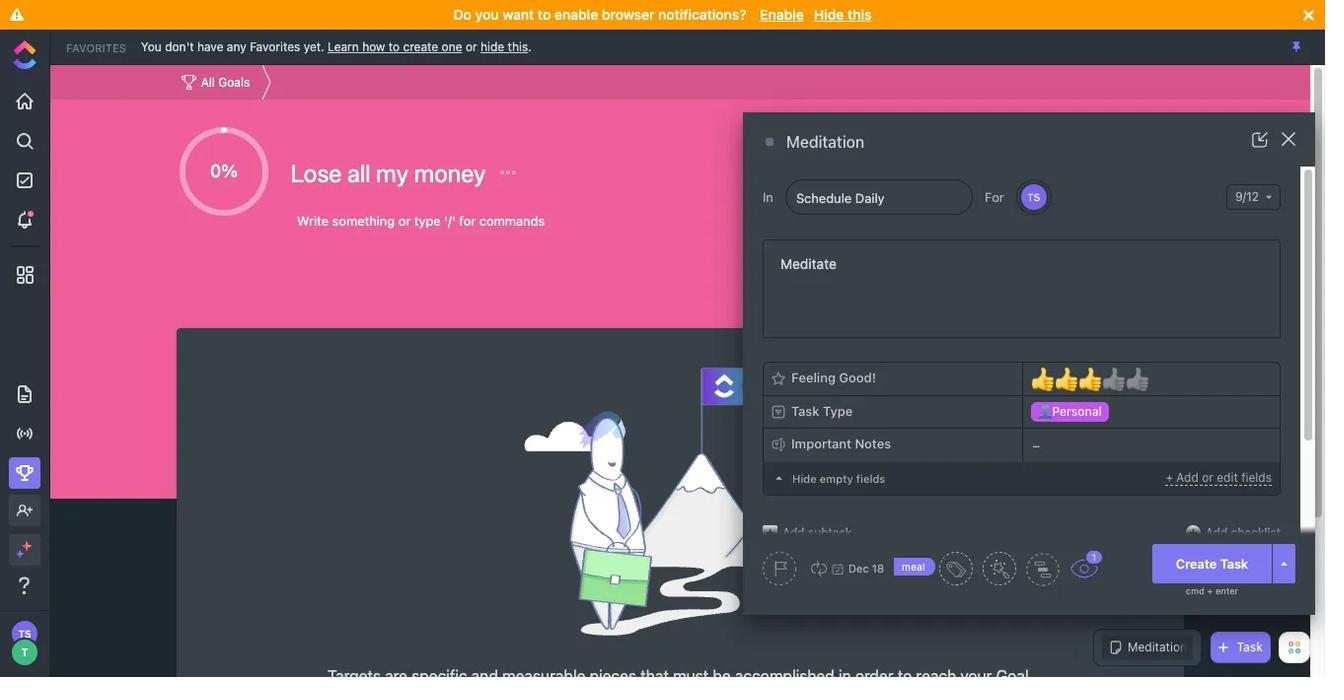 Task type: vqa. For each thing, say whether or not it's contained in the screenshot.
second Feeling Good! Custom Field. :3 .of. 5 element from right
yes



Task type: locate. For each thing, give the bounding box(es) containing it.
fields
[[1241, 471, 1272, 485], [856, 473, 885, 485]]

subtask
[[808, 525, 852, 540]]

learn
[[328, 39, 359, 54]]

cmd
[[1186, 586, 1205, 597]]

meal
[[902, 561, 925, 573]]

add
[[1176, 471, 1199, 485], [782, 525, 805, 540], [1205, 525, 1228, 540]]

to right the want
[[538, 6, 551, 23]]

learn how to create one link
[[328, 39, 462, 54]]

hide
[[814, 6, 844, 23], [792, 473, 817, 485]]

feeling
[[791, 370, 836, 386]]

or right one
[[466, 39, 477, 54]]

0 vertical spatial hide
[[814, 6, 844, 23]]

ts t
[[18, 628, 31, 659]]

or inside the custom fields element
[[1202, 471, 1213, 485]]

0 vertical spatial this
[[848, 6, 872, 23]]

+ right 'cmd'
[[1207, 586, 1213, 597]]

1 vertical spatial hide
[[792, 473, 817, 485]]

add left edit
[[1176, 471, 1199, 485]]

feeling good! custom field. :3 .of. 5 element
[[1031, 366, 1054, 393], [1054, 366, 1078, 393], [1078, 366, 1102, 393], [1102, 366, 1125, 393], [1125, 366, 1149, 393]]

1 vertical spatial to
[[388, 39, 400, 54]]

1 horizontal spatial or
[[1202, 471, 1213, 485]]

all
[[347, 159, 371, 187]]

task type
[[791, 403, 853, 419]]

good!
[[839, 370, 876, 386]]

0 vertical spatial to
[[538, 6, 551, 23]]

ts down permissions
[[1027, 191, 1040, 203]]

1 vertical spatial or
[[1202, 471, 1213, 485]]

task inside the custom fields element
[[791, 403, 819, 419]]

how
[[362, 39, 385, 54]]

notifications?
[[658, 6, 746, 23]]

task left type on the right bottom of page
[[791, 403, 819, 419]]

2 horizontal spatial add
[[1205, 525, 1228, 540]]

add left subtask
[[782, 525, 805, 540]]

meditate
[[780, 256, 837, 272]]

1 horizontal spatial favorites
[[250, 39, 300, 54]]

hide left empty
[[792, 473, 817, 485]]

add for add subtask
[[782, 525, 805, 540]]

hide right enable
[[814, 6, 844, 23]]

for
[[985, 189, 1004, 205]]

0 horizontal spatial add
[[782, 525, 805, 540]]

add for add checklist
[[1205, 525, 1228, 540]]

task
[[791, 403, 819, 419], [1220, 556, 1248, 572], [1237, 640, 1263, 655]]

money
[[414, 159, 486, 187]]

favorites right any
[[250, 39, 300, 54]]

create
[[1176, 556, 1217, 572]]

fields right edit
[[1241, 471, 1272, 485]]

Task name or type '/' for commands text field
[[786, 132, 1217, 153]]

you
[[141, 39, 162, 54]]

important notes
[[791, 436, 891, 452]]

fields right empty
[[856, 473, 885, 485]]

dec
[[848, 562, 869, 575]]

👍
[[1031, 366, 1054, 393], [1054, 366, 1078, 393], [1078, 366, 1102, 393], [1102, 366, 1125, 393], [1125, 366, 1149, 393]]

task up enter at right bottom
[[1220, 556, 1248, 572]]

0 vertical spatial ts
[[1027, 191, 1040, 203]]

ts up t
[[18, 628, 31, 640]]

custom fields element
[[763, 362, 1281, 496]]

1 button
[[1069, 550, 1104, 579]]

this
[[848, 6, 872, 23], [508, 39, 528, 54]]

this right hide
[[508, 39, 528, 54]]

.
[[528, 39, 532, 54]]

1 horizontal spatial ts
[[1027, 191, 1040, 203]]

edit
[[1217, 471, 1238, 485]]

ts
[[1027, 191, 1040, 203], [18, 628, 31, 640]]

dec 18
[[848, 562, 884, 575]]

sparkle svg 2 image
[[16, 551, 23, 558]]

1
[[1092, 553, 1096, 563]]

hide inside the custom fields element
[[792, 473, 817, 485]]

18
[[872, 562, 884, 575]]

or
[[466, 39, 477, 54], [1202, 471, 1213, 485]]

task down enter at right bottom
[[1237, 640, 1263, 655]]

0 vertical spatial +
[[1166, 471, 1173, 485]]

to
[[538, 6, 551, 23], [388, 39, 400, 54]]

1 horizontal spatial this
[[848, 6, 872, 23]]

all goals link
[[176, 70, 255, 95]]

ts inside dropdown button
[[1027, 191, 1040, 203]]

+ down '–' button
[[1166, 471, 1173, 485]]

all goals
[[201, 74, 250, 89]]

this right enable
[[848, 6, 872, 23]]

want
[[502, 6, 534, 23]]

0 horizontal spatial or
[[466, 39, 477, 54]]

1 vertical spatial ts
[[18, 628, 31, 640]]

1 vertical spatial +
[[1207, 586, 1213, 597]]

0 vertical spatial task
[[791, 403, 819, 419]]

to right how
[[388, 39, 400, 54]]

+ inside the custom fields element
[[1166, 471, 1173, 485]]

empty
[[820, 473, 853, 485]]

1 horizontal spatial +
[[1207, 586, 1213, 597]]

1 horizontal spatial to
[[538, 6, 551, 23]]

👍 👍 👍 👍 👍
[[1031, 366, 1149, 393]]

2 vertical spatial task
[[1237, 640, 1263, 655]]

add up create task
[[1205, 525, 1228, 540]]

5 feeling good! custom field. :3 .of. 5 element from the left
[[1125, 366, 1149, 393]]

favorites left the you
[[66, 41, 126, 54]]

or left edit
[[1202, 471, 1213, 485]]

1 horizontal spatial add
[[1176, 471, 1199, 485]]

0 horizontal spatial this
[[508, 39, 528, 54]]

0 horizontal spatial +
[[1166, 471, 1173, 485]]

type
[[823, 403, 853, 419]]

important
[[791, 436, 851, 452]]

favorites
[[250, 39, 300, 54], [66, 41, 126, 54]]

+
[[1166, 471, 1173, 485], [1207, 586, 1213, 597]]

5 👍 from the left
[[1125, 366, 1149, 393]]

sharing & permissions
[[990, 160, 1070, 187]]

0 horizontal spatial ts
[[18, 628, 31, 640]]



Task type: describe. For each thing, give the bounding box(es) containing it.
ts button
[[1019, 183, 1049, 212]]

enable
[[554, 6, 598, 23]]

4 👍 from the left
[[1102, 366, 1125, 393]]

1 vertical spatial task
[[1220, 556, 1248, 572]]

3 👍 from the left
[[1078, 366, 1102, 393]]

task for task type
[[791, 403, 819, 419]]

don't
[[165, 39, 194, 54]]

– button
[[1023, 429, 1280, 463]]

1 feeling good! custom field. :3 .of. 5 element from the left
[[1031, 366, 1054, 393]]

do you want to enable browser notifications? enable hide this
[[453, 6, 872, 23]]

have
[[197, 39, 223, 54]]

👤personal button
[[1023, 397, 1280, 428]]

&
[[1046, 160, 1055, 175]]

sparkle svg 1 image
[[22, 542, 32, 552]]

lose
[[291, 159, 342, 187]]

permissions
[[990, 172, 1070, 187]]

–
[[1033, 438, 1040, 453]]

you
[[475, 6, 499, 23]]

browser
[[602, 6, 655, 23]]

my
[[376, 159, 409, 187]]

add checklist
[[1205, 525, 1281, 540]]

one
[[442, 39, 462, 54]]

9/12
[[1235, 189, 1259, 204]]

2 feeling good! custom field. :3 .of. 5 element from the left
[[1054, 366, 1078, 393]]

set priority element
[[763, 553, 796, 586]]

enter
[[1216, 586, 1238, 597]]

lose all my money
[[291, 159, 491, 187]]

add inside the custom fields element
[[1176, 471, 1199, 485]]

4 feeling good! custom field. :3 .of. 5 element from the left
[[1102, 366, 1125, 393]]

0 vertical spatial or
[[466, 39, 477, 54]]

any
[[227, 39, 246, 54]]

1 👍 from the left
[[1031, 366, 1054, 393]]

2 👍 from the left
[[1054, 366, 1078, 393]]

0 horizontal spatial to
[[388, 39, 400, 54]]

in
[[763, 189, 773, 205]]

dec 18 button
[[806, 561, 884, 577]]

yet.
[[304, 39, 324, 54]]

+ add or edit fields
[[1166, 471, 1272, 485]]

notes
[[855, 436, 891, 452]]

1 horizontal spatial fields
[[1241, 471, 1272, 485]]

you don't have any favorites yet. learn how to create one or hide this .
[[141, 39, 532, 54]]

9/12 button
[[1226, 184, 1281, 210]]

👤personal
[[1037, 404, 1102, 419]]

t
[[21, 646, 28, 659]]

0 horizontal spatial fields
[[856, 473, 885, 485]]

create
[[403, 39, 438, 54]]

task for task
[[1237, 640, 1263, 655]]

hide
[[480, 39, 504, 54]]

hide this link
[[480, 39, 528, 54]]

add subtask
[[782, 525, 852, 540]]

do
[[453, 6, 472, 23]]

1 vertical spatial this
[[508, 39, 528, 54]]

sharing
[[990, 160, 1043, 175]]

create task
[[1176, 556, 1248, 572]]

set priority image
[[763, 553, 796, 586]]

3 feeling good! custom field. :3 .of. 5 element from the left
[[1078, 366, 1102, 393]]

hide empty fields
[[792, 473, 885, 485]]

0 horizontal spatial favorites
[[66, 41, 126, 54]]

ts for ts
[[1027, 191, 1040, 203]]

ts for ts t
[[18, 628, 31, 640]]

feeling good!
[[791, 370, 876, 386]]

checklist
[[1231, 525, 1281, 540]]

cmd + enter
[[1186, 586, 1238, 597]]

enable
[[760, 6, 804, 23]]

meal button
[[894, 553, 972, 586]]



